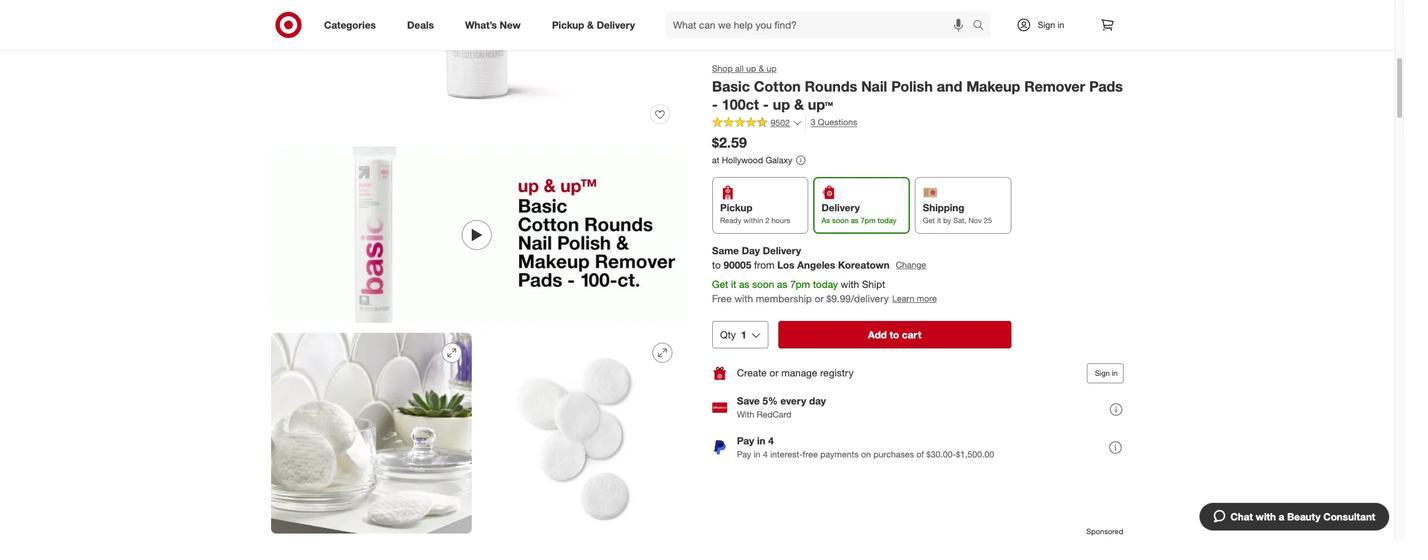 Task type: describe. For each thing, give the bounding box(es) containing it.
payments
[[821, 449, 859, 459]]

qty
[[721, 328, 736, 341]]

categories link
[[314, 11, 392, 39]]

2 - from the left
[[763, 95, 769, 113]]

registry
[[821, 367, 854, 379]]

sign inside button
[[1095, 368, 1110, 377]]

day
[[809, 395, 826, 407]]

create
[[737, 367, 767, 379]]

pickup & delivery
[[552, 18, 635, 31]]

0 vertical spatial with
[[841, 278, 860, 290]]

get inside shipping get it by sat, nov 25
[[923, 216, 935, 225]]

pads
[[1090, 77, 1123, 95]]

$2.59
[[712, 134, 747, 151]]

deals
[[407, 18, 434, 31]]

add
[[868, 328, 887, 341]]

beauty
[[1287, 510, 1321, 523]]

or inside the get it as soon as 7pm today with shipt free with membership or $9.99/delivery learn more
[[815, 292, 824, 305]]

basic
[[712, 77, 750, 95]]

1 pay from the top
[[737, 434, 755, 447]]

hours
[[772, 216, 791, 225]]

it inside shipping get it by sat, nov 25
[[937, 216, 942, 225]]

add to cart
[[868, 328, 922, 341]]

25
[[984, 216, 993, 225]]

chat with a beauty consultant button
[[1199, 502, 1390, 531]]

up up cotton
[[767, 63, 777, 74]]

angeles
[[798, 259, 836, 271]]

$30.00-
[[927, 449, 956, 459]]

consultant
[[1324, 510, 1376, 523]]

1 - from the left
[[712, 95, 718, 113]]

learn
[[893, 293, 915, 304]]

los
[[778, 259, 795, 271]]

purchases
[[874, 449, 914, 459]]

sign in inside sign in link
[[1038, 19, 1064, 30]]

delivery as soon as 7pm today
[[822, 201, 897, 225]]

delivery inside delivery as soon as 7pm today
[[822, 201, 860, 214]]

at
[[712, 155, 720, 165]]

soon inside delivery as soon as 7pm today
[[833, 216, 849, 225]]

100ct
[[722, 95, 759, 113]]

day
[[742, 244, 760, 257]]

chat with a beauty consultant
[[1231, 510, 1376, 523]]

sign in link
[[1006, 11, 1084, 39]]

2 horizontal spatial &
[[794, 95, 804, 113]]

what's
[[465, 18, 497, 31]]

90005
[[724, 259, 752, 271]]

pickup ready within 2 hours
[[721, 201, 791, 225]]

1
[[741, 328, 747, 341]]

manage
[[782, 367, 818, 379]]

nov
[[969, 216, 982, 225]]

what's new
[[465, 18, 521, 31]]

questions
[[818, 117, 858, 127]]

all
[[736, 63, 744, 74]]

more
[[917, 293, 937, 304]]

within
[[744, 216, 764, 225]]

0 vertical spatial 4
[[769, 434, 774, 447]]

shipping get it by sat, nov 25
[[923, 201, 993, 225]]

search button
[[967, 11, 997, 41]]

ready
[[721, 216, 742, 225]]

shipt
[[862, 278, 886, 290]]

pickup & delivery link
[[541, 11, 651, 39]]

new
[[500, 18, 521, 31]]

sponsored
[[1087, 526, 1124, 536]]

0 horizontal spatial or
[[770, 367, 779, 379]]

interest-
[[771, 449, 803, 459]]

up™
[[808, 95, 834, 113]]

from los angeles koreatown
[[755, 259, 890, 271]]

from
[[755, 259, 775, 271]]

5%
[[763, 395, 778, 407]]

chat
[[1231, 510, 1253, 523]]

same day delivery
[[712, 244, 802, 257]]

What can we help you find? suggestions appear below search field
[[666, 11, 976, 39]]

at hollywood galaxy
[[712, 155, 793, 165]]

up down cotton
[[773, 95, 790, 113]]

as
[[822, 216, 830, 225]]



Task type: vqa. For each thing, say whether or not it's contained in the screenshot.
the right BOOTS
no



Task type: locate. For each thing, give the bounding box(es) containing it.
7pm inside delivery as soon as 7pm today
[[861, 216, 876, 225]]

today down from los angeles koreatown
[[813, 278, 838, 290]]

it left by
[[937, 216, 942, 225]]

get it as soon as 7pm today with shipt free with membership or $9.99/delivery learn more
[[712, 278, 937, 305]]

in inside button
[[1112, 368, 1118, 377]]

0 vertical spatial pickup
[[552, 18, 584, 31]]

as down 90005
[[739, 278, 750, 290]]

1 horizontal spatial get
[[923, 216, 935, 225]]

today up koreatown
[[878, 216, 897, 225]]

by
[[944, 216, 952, 225]]

4 left interest-
[[763, 449, 768, 459]]

2 horizontal spatial delivery
[[822, 201, 860, 214]]

cart
[[902, 328, 922, 341]]

redcard
[[757, 409, 792, 420]]

7pm
[[861, 216, 876, 225], [791, 278, 811, 290]]

1 horizontal spatial soon
[[833, 216, 849, 225]]

and
[[937, 77, 963, 95]]

0 vertical spatial to
[[712, 259, 721, 271]]

polish
[[892, 77, 933, 95]]

0 vertical spatial 7pm
[[861, 216, 876, 225]]

0 horizontal spatial sign in
[[1038, 19, 1064, 30]]

shipping
[[923, 201, 965, 214]]

2 vertical spatial &
[[794, 95, 804, 113]]

9502
[[771, 117, 790, 128]]

0 horizontal spatial soon
[[753, 278, 775, 290]]

1 vertical spatial sign in
[[1095, 368, 1118, 377]]

0 horizontal spatial it
[[731, 278, 737, 290]]

1 horizontal spatial delivery
[[763, 244, 802, 257]]

basic cotton rounds nail polish and makeup remover pads - 100ct - up &#38; up&#8482;, 4 of 10 image
[[482, 333, 682, 534]]

soon down from on the right of the page
[[753, 278, 775, 290]]

1 vertical spatial pickup
[[721, 201, 753, 214]]

0 horizontal spatial today
[[813, 278, 838, 290]]

0 vertical spatial soon
[[833, 216, 849, 225]]

- down basic
[[712, 95, 718, 113]]

2 pay from the top
[[737, 449, 752, 459]]

1 vertical spatial soon
[[753, 278, 775, 290]]

with right free
[[735, 292, 753, 305]]

1 horizontal spatial to
[[890, 328, 900, 341]]

3 questions link
[[805, 116, 858, 130]]

9502 link
[[712, 116, 803, 131]]

0 horizontal spatial -
[[712, 95, 718, 113]]

&
[[587, 18, 594, 31], [759, 63, 764, 74], [794, 95, 804, 113]]

1 vertical spatial &
[[759, 63, 764, 74]]

search
[[967, 20, 997, 32]]

pickup for &
[[552, 18, 584, 31]]

delivery for pickup & delivery
[[597, 18, 635, 31]]

1 vertical spatial to
[[890, 328, 900, 341]]

change
[[896, 260, 927, 270]]

pickup for ready
[[721, 201, 753, 214]]

get left by
[[923, 216, 935, 225]]

every
[[781, 395, 807, 407]]

free
[[803, 449, 818, 459]]

7pm up membership
[[791, 278, 811, 290]]

as right as
[[851, 216, 859, 225]]

0 horizontal spatial delivery
[[597, 18, 635, 31]]

1 horizontal spatial pickup
[[721, 201, 753, 214]]

it up free
[[731, 278, 737, 290]]

rounds
[[805, 77, 858, 95]]

$1,500.00
[[956, 449, 995, 459]]

makeup
[[967, 77, 1021, 95]]

today inside delivery as soon as 7pm today
[[878, 216, 897, 225]]

same
[[712, 244, 739, 257]]

3 questions
[[811, 117, 858, 127]]

sign in button
[[1087, 363, 1124, 383]]

basic cotton rounds nail polish and makeup remover pads - 100ct - up &#38; up&#8482;, 2 of 10, play video image
[[271, 146, 682, 323]]

1 horizontal spatial with
[[841, 278, 860, 290]]

what's new link
[[455, 11, 536, 39]]

up
[[746, 63, 757, 74], [767, 63, 777, 74], [773, 95, 790, 113]]

pay
[[737, 434, 755, 447], [737, 449, 752, 459]]

pay in 4 pay in 4 interest-free payments on purchases of $30.00-$1,500.00
[[737, 434, 995, 459]]

1 horizontal spatial as
[[777, 278, 788, 290]]

basic cotton rounds nail polish and makeup remover pads - 100ct - up &#38; up&#8482;, 3 of 10 image
[[271, 333, 472, 534]]

soon right as
[[833, 216, 849, 225]]

with inside button
[[1256, 510, 1276, 523]]

1 horizontal spatial 4
[[769, 434, 774, 447]]

deals link
[[397, 11, 450, 39]]

or right create on the right of the page
[[770, 367, 779, 379]]

up right "all"
[[746, 63, 757, 74]]

0 vertical spatial sign
[[1038, 19, 1055, 30]]

today inside the get it as soon as 7pm today with shipt free with membership or $9.99/delivery learn more
[[813, 278, 838, 290]]

sign in inside sign in button
[[1095, 368, 1118, 377]]

shop all up & up basic cotton rounds nail polish and makeup remover pads - 100ct - up & up™
[[712, 63, 1123, 113]]

sat,
[[954, 216, 967, 225]]

4 up interest-
[[769, 434, 774, 447]]

0 horizontal spatial pickup
[[552, 18, 584, 31]]

with
[[737, 409, 755, 420]]

to inside add to cart button
[[890, 328, 900, 341]]

save 5% every day with redcard
[[737, 395, 826, 420]]

add to cart button
[[779, 321, 1012, 348]]

- up 9502 link
[[763, 95, 769, 113]]

cotton
[[754, 77, 801, 95]]

1 horizontal spatial -
[[763, 95, 769, 113]]

2 vertical spatial delivery
[[763, 244, 802, 257]]

free
[[712, 292, 732, 305]]

0 vertical spatial it
[[937, 216, 942, 225]]

to right add
[[890, 328, 900, 341]]

or
[[815, 292, 824, 305], [770, 367, 779, 379]]

delivery for same day delivery
[[763, 244, 802, 257]]

0 vertical spatial pay
[[737, 434, 755, 447]]

it
[[937, 216, 942, 225], [731, 278, 737, 290]]

0 horizontal spatial to
[[712, 259, 721, 271]]

it inside the get it as soon as 7pm today with shipt free with membership or $9.99/delivery learn more
[[731, 278, 737, 290]]

of
[[917, 449, 924, 459]]

in
[[1058, 19, 1064, 30], [1112, 368, 1118, 377], [757, 434, 766, 447], [754, 449, 761, 459]]

today
[[878, 216, 897, 225], [813, 278, 838, 290]]

0 vertical spatial today
[[878, 216, 897, 225]]

hollywood
[[722, 155, 764, 165]]

learn more button
[[892, 292, 938, 306]]

a
[[1279, 510, 1285, 523]]

0 horizontal spatial with
[[735, 292, 753, 305]]

0 vertical spatial &
[[587, 18, 594, 31]]

3
[[811, 117, 816, 127]]

on
[[862, 449, 871, 459]]

remover
[[1025, 77, 1086, 95]]

0 horizontal spatial &
[[587, 18, 594, 31]]

7pm right as
[[861, 216, 876, 225]]

1 horizontal spatial today
[[878, 216, 897, 225]]

1 vertical spatial or
[[770, 367, 779, 379]]

with
[[841, 278, 860, 290], [735, 292, 753, 305], [1256, 510, 1276, 523]]

koreatown
[[839, 259, 890, 271]]

sign
[[1038, 19, 1055, 30], [1095, 368, 1110, 377]]

0 vertical spatial get
[[923, 216, 935, 225]]

as inside delivery as soon as 7pm today
[[851, 216, 859, 225]]

create or manage registry
[[737, 367, 854, 379]]

1 vertical spatial sign
[[1095, 368, 1110, 377]]

qty 1
[[721, 328, 747, 341]]

to 90005
[[712, 259, 752, 271]]

or down from los angeles koreatown
[[815, 292, 824, 305]]

as up membership
[[777, 278, 788, 290]]

1 vertical spatial get
[[712, 278, 729, 290]]

1 horizontal spatial 7pm
[[861, 216, 876, 225]]

soon
[[833, 216, 849, 225], [753, 278, 775, 290]]

1 horizontal spatial sign
[[1095, 368, 1110, 377]]

to
[[712, 259, 721, 271], [890, 328, 900, 341]]

& inside pickup & delivery link
[[587, 18, 594, 31]]

1 vertical spatial delivery
[[822, 201, 860, 214]]

1 horizontal spatial or
[[815, 292, 824, 305]]

shop
[[712, 63, 733, 74]]

to down same
[[712, 259, 721, 271]]

save
[[737, 395, 760, 407]]

1 vertical spatial today
[[813, 278, 838, 290]]

sign in
[[1038, 19, 1064, 30], [1095, 368, 1118, 377]]

pickup inside pickup ready within 2 hours
[[721, 201, 753, 214]]

2
[[766, 216, 770, 225]]

0 vertical spatial delivery
[[597, 18, 635, 31]]

0 vertical spatial sign in
[[1038, 19, 1064, 30]]

1 horizontal spatial &
[[759, 63, 764, 74]]

0 vertical spatial or
[[815, 292, 824, 305]]

1 vertical spatial it
[[731, 278, 737, 290]]

4
[[769, 434, 774, 447], [763, 449, 768, 459]]

get up free
[[712, 278, 729, 290]]

pickup right 'new'
[[552, 18, 584, 31]]

$9.99/delivery
[[827, 292, 889, 305]]

1 horizontal spatial it
[[937, 216, 942, 225]]

with left a
[[1256, 510, 1276, 523]]

1 horizontal spatial sign in
[[1095, 368, 1118, 377]]

membership
[[756, 292, 812, 305]]

nail
[[862, 77, 888, 95]]

2 vertical spatial with
[[1256, 510, 1276, 523]]

basic cotton rounds nail polish and makeup remover pads - 100ct - up &#38; up&#8482;, 1 of 10 image
[[271, 0, 682, 136]]

0 horizontal spatial 7pm
[[791, 278, 811, 290]]

1 vertical spatial 7pm
[[791, 278, 811, 290]]

1 vertical spatial with
[[735, 292, 753, 305]]

change button
[[896, 258, 927, 272]]

7pm inside the get it as soon as 7pm today with shipt free with membership or $9.99/delivery learn more
[[791, 278, 811, 290]]

with up $9.99/delivery
[[841, 278, 860, 290]]

0 horizontal spatial get
[[712, 278, 729, 290]]

2 horizontal spatial with
[[1256, 510, 1276, 523]]

pickup up ready
[[721, 201, 753, 214]]

get
[[923, 216, 935, 225], [712, 278, 729, 290]]

1 vertical spatial pay
[[737, 449, 752, 459]]

0 horizontal spatial as
[[739, 278, 750, 290]]

1 vertical spatial 4
[[763, 449, 768, 459]]

0 horizontal spatial 4
[[763, 449, 768, 459]]

0 horizontal spatial sign
[[1038, 19, 1055, 30]]

soon inside the get it as soon as 7pm today with shipt free with membership or $9.99/delivery learn more
[[753, 278, 775, 290]]

2 horizontal spatial as
[[851, 216, 859, 225]]

get inside the get it as soon as 7pm today with shipt free with membership or $9.99/delivery learn more
[[712, 278, 729, 290]]

galaxy
[[766, 155, 793, 165]]



